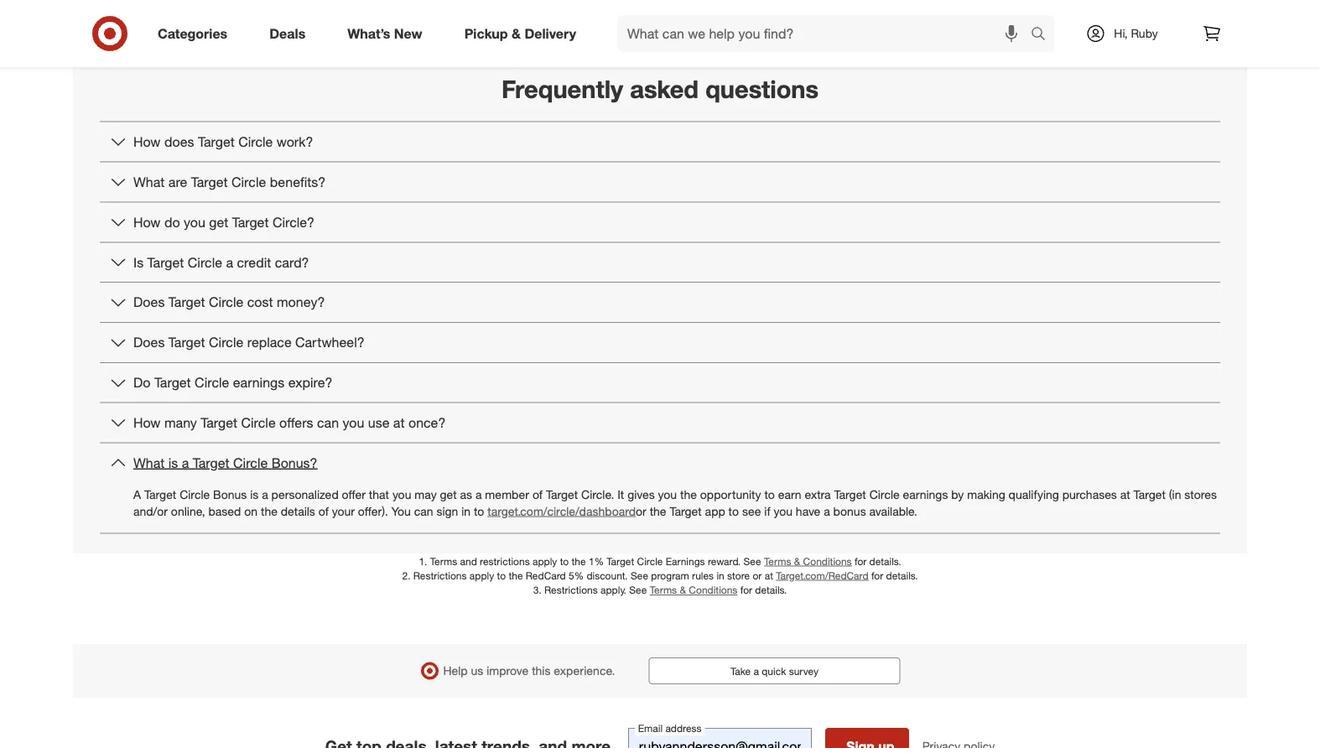 Task type: vqa. For each thing, say whether or not it's contained in the screenshot.
basic
no



Task type: locate. For each thing, give the bounding box(es) containing it.
0 vertical spatial get
[[209, 214, 228, 230]]

0 horizontal spatial apply
[[470, 570, 494, 582]]

0 horizontal spatial is
[[169, 455, 178, 471]]

0 horizontal spatial in
[[462, 504, 471, 519]]

1 vertical spatial conditions
[[689, 584, 738, 597]]

does up do
[[133, 334, 165, 351]]

0 vertical spatial in
[[462, 504, 471, 519]]

does target circle replace cartwheel? button
[[100, 323, 1221, 362]]

us
[[471, 664, 484, 678]]

details.
[[870, 555, 902, 568], [887, 570, 919, 582], [756, 584, 787, 597]]

0 vertical spatial what
[[133, 174, 165, 190]]

what is a target circle bonus? button
[[100, 444, 1221, 483]]

1 vertical spatial apply
[[470, 570, 494, 582]]

in inside "a target circle bonus is a personalized offer that you may get as a member of target circle. it gives you the opportunity to earn extra target circle earnings by making qualifying purchases at target (in stores and/or online, based on the details of your offer). you can sign in to"
[[462, 504, 471, 519]]

to down opportunity
[[729, 504, 739, 519]]

2 horizontal spatial for
[[872, 570, 884, 582]]

or
[[636, 504, 647, 519], [753, 570, 762, 582]]

how many target circle offers can you use at once?
[[133, 415, 446, 431]]

1 horizontal spatial is
[[250, 487, 259, 502]]

None text field
[[628, 728, 812, 749]]

0 vertical spatial for
[[855, 555, 867, 568]]

based
[[208, 504, 241, 519]]

deals link
[[255, 15, 327, 52]]

online,
[[171, 504, 205, 519]]

for right 'target.com/redcard' link
[[872, 570, 884, 582]]

categories
[[158, 25, 228, 42]]

target
[[198, 134, 235, 150], [191, 174, 228, 190], [232, 214, 269, 230], [147, 254, 184, 270], [169, 294, 205, 311], [169, 334, 205, 351], [154, 375, 191, 391], [201, 415, 237, 431], [193, 455, 230, 471], [144, 487, 176, 502], [546, 487, 578, 502], [835, 487, 867, 502], [1134, 487, 1166, 502], [670, 504, 702, 519], [607, 555, 635, 568]]

2 what from the top
[[133, 455, 165, 471]]

1 vertical spatial in
[[717, 570, 725, 582]]

apply
[[533, 555, 557, 568], [470, 570, 494, 582]]

restrictions down 1. at the bottom left
[[414, 570, 467, 582]]

0 vertical spatial terms & conditions link
[[764, 555, 852, 568]]

0 vertical spatial can
[[317, 415, 339, 431]]

making
[[968, 487, 1006, 502]]

1. terms and restrictions apply to the 1% target circle earnings reward. see terms & conditions for details. 2. restrictions apply to the redcard 5% discount. see program rules in store or at target.com/redcard for details. 3. restrictions apply. see terms & conditions for details.
[[402, 555, 919, 597]]

in down reward. on the bottom right
[[717, 570, 725, 582]]

2 does from the top
[[133, 334, 165, 351]]

how left does
[[133, 134, 161, 150]]

earnings
[[666, 555, 705, 568]]

1 vertical spatial is
[[250, 487, 259, 502]]

is down many
[[169, 455, 178, 471]]

circle up program
[[637, 555, 663, 568]]

is up on
[[250, 487, 259, 502]]

0 vertical spatial of
[[533, 487, 543, 502]]

at right purchases
[[1121, 487, 1131, 502]]

frequently
[[502, 74, 624, 104]]

how for how does target circle work?
[[133, 134, 161, 150]]

a right the take
[[754, 665, 759, 678]]

earnings left the by
[[903, 487, 949, 502]]

is
[[133, 254, 144, 270]]

at inside "a target circle bonus is a personalized offer that you may get as a member of target circle. it gives you the opportunity to earn extra target circle earnings by making qualifying purchases at target (in stores and/or online, based on the details of your offer). you can sign in to"
[[1121, 487, 1131, 502]]

1 vertical spatial earnings
[[903, 487, 949, 502]]

or right store
[[753, 570, 762, 582]]

target.com/circle/dashboard link
[[488, 504, 636, 519]]

&
[[512, 25, 521, 42], [794, 555, 801, 568], [680, 584, 686, 597]]

1 horizontal spatial or
[[753, 570, 762, 582]]

if
[[765, 504, 771, 519]]

1.
[[419, 555, 427, 568]]

1 vertical spatial can
[[414, 504, 433, 519]]

1 horizontal spatial &
[[680, 584, 686, 597]]

1 vertical spatial restrictions
[[545, 584, 598, 597]]

0 vertical spatial or
[[636, 504, 647, 519]]

of
[[533, 487, 543, 502], [319, 504, 329, 519]]

earn
[[779, 487, 802, 502]]

target.com/redcard
[[776, 570, 869, 582]]

conditions down rules
[[689, 584, 738, 597]]

terms & conditions link down rules
[[650, 584, 738, 597]]

1 horizontal spatial in
[[717, 570, 725, 582]]

0 vertical spatial restrictions
[[414, 570, 467, 582]]

0 horizontal spatial conditions
[[689, 584, 738, 597]]

is
[[169, 455, 178, 471], [250, 487, 259, 502]]

target.com/circle/dashboard
[[488, 504, 636, 519]]

1 horizontal spatial restrictions
[[545, 584, 598, 597]]

redcard
[[526, 570, 566, 582]]

offer
[[342, 487, 366, 502]]

the right on
[[261, 504, 278, 519]]

1 does from the top
[[133, 294, 165, 311]]

how inside dropdown button
[[133, 415, 161, 431]]

circle up available.
[[870, 487, 900, 502]]

0 horizontal spatial or
[[636, 504, 647, 519]]

what up a
[[133, 455, 165, 471]]

terms & conditions link for 1. terms and restrictions apply to the 1% target circle earnings reward. see
[[764, 555, 852, 568]]

2 vertical spatial for
[[741, 584, 753, 597]]

1 vertical spatial at
[[1121, 487, 1131, 502]]

does target circle cost money? button
[[100, 283, 1221, 322]]

1 what from the top
[[133, 174, 165, 190]]

restrictions down 5%
[[545, 584, 598, 597]]

at right 'use'
[[393, 415, 405, 431]]

1 vertical spatial &
[[794, 555, 801, 568]]

does inside dropdown button
[[133, 334, 165, 351]]

to up 5%
[[560, 555, 569, 568]]

conditions up 'target.com/redcard' link
[[804, 555, 852, 568]]

does for does target circle replace cartwheel?
[[133, 334, 165, 351]]

what for what are target circle benefits?
[[133, 174, 165, 190]]

restrictions
[[414, 570, 467, 582], [545, 584, 598, 597]]

2 vertical spatial &
[[680, 584, 686, 597]]

0 vertical spatial apply
[[533, 555, 557, 568]]

1 vertical spatial how
[[133, 214, 161, 230]]

to right 'sign'
[[474, 504, 485, 519]]

you
[[184, 214, 205, 230], [343, 415, 364, 431], [393, 487, 412, 502], [658, 487, 677, 502], [774, 504, 793, 519]]

is inside "a target circle bonus is a personalized offer that you may get as a member of target circle. it gives you the opportunity to earn extra target circle earnings by making qualifying purchases at target (in stores and/or online, based on the details of your offer). you can sign in to"
[[250, 487, 259, 502]]

does for does target circle cost money?
[[133, 294, 165, 311]]

1 horizontal spatial of
[[533, 487, 543, 502]]

1 vertical spatial get
[[440, 487, 457, 502]]

3 how from the top
[[133, 415, 161, 431]]

terms up 'target.com/redcard' link
[[764, 555, 792, 568]]

get up is target circle a credit card?
[[209, 214, 228, 230]]

to down restrictions
[[497, 570, 506, 582]]

hi, ruby
[[1115, 26, 1159, 41]]

for up 'target.com/redcard' link
[[855, 555, 867, 568]]

2 horizontal spatial at
[[1121, 487, 1131, 502]]

to
[[765, 487, 775, 502], [474, 504, 485, 519], [729, 504, 739, 519], [560, 555, 569, 568], [497, 570, 506, 582]]

bonus
[[213, 487, 247, 502]]

see left program
[[631, 570, 649, 582]]

on
[[244, 504, 258, 519]]

target inside 1. terms and restrictions apply to the 1% target circle earnings reward. see terms & conditions for details. 2. restrictions apply to the redcard 5% discount. see program rules in store or at target.com/redcard for details. 3. restrictions apply. see terms & conditions for details.
[[607, 555, 635, 568]]

in down 'as'
[[462, 504, 471, 519]]

0 horizontal spatial at
[[393, 415, 405, 431]]

0 vertical spatial earnings
[[233, 375, 285, 391]]

get inside "a target circle bonus is a personalized offer that you may get as a member of target circle. it gives you the opportunity to earn extra target circle earnings by making qualifying purchases at target (in stores and/or online, based on the details of your offer). you can sign in to"
[[440, 487, 457, 502]]

& up 'target.com/redcard' link
[[794, 555, 801, 568]]

1%
[[589, 555, 604, 568]]

terms down program
[[650, 584, 677, 597]]

1 vertical spatial or
[[753, 570, 762, 582]]

1 horizontal spatial earnings
[[903, 487, 949, 502]]

your
[[332, 504, 355, 519]]

earnings down does target circle replace cartwheel?
[[233, 375, 285, 391]]

in inside 1. terms and restrictions apply to the 1% target circle earnings reward. see terms & conditions for details. 2. restrictions apply to the redcard 5% discount. see program rules in store or at target.com/redcard for details. 3. restrictions apply. see terms & conditions for details.
[[717, 570, 725, 582]]

2 how from the top
[[133, 214, 161, 230]]

circle down does target circle cost money?
[[209, 334, 244, 351]]

2 vertical spatial see
[[630, 584, 647, 597]]

work?
[[277, 134, 313, 150]]

circle up the online,
[[180, 487, 210, 502]]

does down is
[[133, 294, 165, 311]]

opportunity
[[701, 487, 762, 502]]

what is a target circle bonus?
[[133, 455, 318, 471]]

hi,
[[1115, 26, 1128, 41]]

many
[[164, 415, 197, 431]]

improve
[[487, 664, 529, 678]]

1 vertical spatial does
[[133, 334, 165, 351]]

& down program
[[680, 584, 686, 597]]

can
[[317, 415, 339, 431], [414, 504, 433, 519]]

can down may at the left
[[414, 504, 433, 519]]

1 vertical spatial for
[[872, 570, 884, 582]]

of up the "target.com/circle/dashboard" link
[[533, 487, 543, 502]]

do
[[164, 214, 180, 230]]

how left do
[[133, 214, 161, 230]]

2 vertical spatial at
[[765, 570, 774, 582]]

1 horizontal spatial can
[[414, 504, 433, 519]]

2 vertical spatial details.
[[756, 584, 787, 597]]

apply down and
[[470, 570, 494, 582]]

2 vertical spatial how
[[133, 415, 161, 431]]

circle left cost
[[209, 294, 244, 311]]

apply.
[[601, 584, 627, 597]]

for down store
[[741, 584, 753, 597]]

can right offers
[[317, 415, 339, 431]]

terms
[[430, 555, 458, 568], [764, 555, 792, 568], [650, 584, 677, 597]]

how for how do you get target circle?
[[133, 214, 161, 230]]

card?
[[275, 254, 309, 270]]

at right store
[[765, 570, 774, 582]]

0 horizontal spatial &
[[512, 25, 521, 42]]

a
[[226, 254, 233, 270], [182, 455, 189, 471], [262, 487, 268, 502], [476, 487, 482, 502], [824, 504, 831, 519], [754, 665, 759, 678]]

circle up how do you get target circle?
[[232, 174, 266, 190]]

0 horizontal spatial can
[[317, 415, 339, 431]]

apply up redcard
[[533, 555, 557, 568]]

0 vertical spatial at
[[393, 415, 405, 431]]

1 vertical spatial terms & conditions link
[[650, 584, 738, 597]]

see right apply.
[[630, 584, 647, 597]]

reward.
[[708, 555, 741, 568]]

the up target.com/circle/dashboard or the target app to see if you have a bonus available.
[[681, 487, 697, 502]]

can inside dropdown button
[[317, 415, 339, 431]]

terms & conditions link
[[764, 555, 852, 568], [650, 584, 738, 597]]

1 vertical spatial what
[[133, 455, 165, 471]]

terms & conditions link up 'target.com/redcard' link
[[764, 555, 852, 568]]

you up you
[[393, 487, 412, 502]]

the down the gives in the bottom of the page
[[650, 504, 667, 519]]

circle left offers
[[241, 415, 276, 431]]

terms right 1. at the bottom left
[[430, 555, 458, 568]]

0 vertical spatial is
[[169, 455, 178, 471]]

pickup
[[465, 25, 508, 42]]

0 horizontal spatial of
[[319, 504, 329, 519]]

0 horizontal spatial restrictions
[[414, 570, 467, 582]]

1 horizontal spatial get
[[440, 487, 457, 502]]

how does target circle work? button
[[100, 122, 1221, 162]]

0 vertical spatial does
[[133, 294, 165, 311]]

does inside dropdown button
[[133, 294, 165, 311]]

expire?
[[288, 375, 333, 391]]

and
[[460, 555, 477, 568]]

1 horizontal spatial terms & conditions link
[[764, 555, 852, 568]]

does
[[133, 294, 165, 311], [133, 334, 165, 351]]

see up store
[[744, 555, 762, 568]]

you left 'use'
[[343, 415, 364, 431]]

store
[[728, 570, 750, 582]]

or down the gives in the bottom of the page
[[636, 504, 647, 519]]

offer).
[[358, 504, 388, 519]]

have
[[796, 504, 821, 519]]

rules
[[692, 570, 714, 582]]

get up 'sign'
[[440, 487, 457, 502]]

& right pickup
[[512, 25, 521, 42]]

how for how many target circle offers can you use at once?
[[133, 415, 161, 431]]

how left many
[[133, 415, 161, 431]]

0 vertical spatial how
[[133, 134, 161, 150]]

circle
[[238, 134, 273, 150], [232, 174, 266, 190], [188, 254, 222, 270], [209, 294, 244, 311], [209, 334, 244, 351], [195, 375, 229, 391], [241, 415, 276, 431], [233, 455, 268, 471], [180, 487, 210, 502], [870, 487, 900, 502], [637, 555, 663, 568]]

of left your
[[319, 504, 329, 519]]

1 horizontal spatial conditions
[[804, 555, 852, 568]]

1 how from the top
[[133, 134, 161, 150]]

conditions
[[804, 555, 852, 568], [689, 584, 738, 597]]

what
[[133, 174, 165, 190], [133, 455, 165, 471]]

1 horizontal spatial at
[[765, 570, 774, 582]]

the
[[681, 487, 697, 502], [261, 504, 278, 519], [650, 504, 667, 519], [572, 555, 586, 568], [509, 570, 523, 582]]

0 horizontal spatial terms & conditions link
[[650, 584, 738, 597]]

0 horizontal spatial get
[[209, 214, 228, 230]]

what left are
[[133, 174, 165, 190]]

0 horizontal spatial earnings
[[233, 375, 285, 391]]

you right do
[[184, 214, 205, 230]]



Task type: describe. For each thing, give the bounding box(es) containing it.
ruby
[[1132, 26, 1159, 41]]

the up 5%
[[572, 555, 586, 568]]

circle down how do you get target circle?
[[188, 254, 222, 270]]

does target circle replace cartwheel?
[[133, 334, 365, 351]]

cost
[[247, 294, 273, 311]]

categories link
[[144, 15, 249, 52]]

What can we help you find? suggestions appear below search field
[[618, 15, 1036, 52]]

earnings inside "a target circle bonus is a personalized offer that you may get as a member of target circle. it gives you the opportunity to earn extra target circle earnings by making qualifying purchases at target (in stores and/or online, based on the details of your offer). you can sign in to"
[[903, 487, 949, 502]]

program
[[651, 570, 690, 582]]

available.
[[870, 504, 918, 519]]

sign
[[437, 504, 459, 519]]

what are target circle benefits?
[[133, 174, 326, 190]]

experience.
[[554, 664, 615, 678]]

replace
[[247, 334, 292, 351]]

get inside dropdown button
[[209, 214, 228, 230]]

circle left work?
[[238, 134, 273, 150]]

1 horizontal spatial terms
[[650, 584, 677, 597]]

by
[[952, 487, 964, 502]]

is inside dropdown button
[[169, 455, 178, 471]]

do target circle earnings expire?
[[133, 375, 333, 391]]

that
[[369, 487, 389, 502]]

target.com/redcard link
[[776, 570, 869, 582]]

do
[[133, 375, 151, 391]]

3.
[[533, 584, 542, 597]]

details
[[281, 504, 315, 519]]

bonus
[[834, 504, 867, 519]]

0 vertical spatial details.
[[870, 555, 902, 568]]

do target circle earnings expire? button
[[100, 363, 1221, 403]]

search button
[[1024, 15, 1064, 55]]

pickup & delivery
[[465, 25, 577, 42]]

how many target circle offers can you use at once? button
[[100, 403, 1221, 443]]

take
[[731, 665, 751, 678]]

credit
[[237, 254, 271, 270]]

what's
[[348, 25, 391, 42]]

a target circle bonus is a personalized offer that you may get as a member of target circle. it gives you the opportunity to earn extra target circle earnings by making qualifying purchases at target (in stores and/or online, based on the details of your offer). you can sign in to
[[133, 487, 1218, 519]]

what's new link
[[333, 15, 444, 52]]

5%
[[569, 570, 584, 582]]

you inside how many target circle offers can you use at once? dropdown button
[[343, 415, 364, 431]]

does
[[164, 134, 194, 150]]

as
[[460, 487, 473, 502]]

how does target circle work?
[[133, 134, 313, 150]]

a left credit
[[226, 254, 233, 270]]

1 vertical spatial details.
[[887, 570, 919, 582]]

a right 'as'
[[476, 487, 482, 502]]

0 vertical spatial conditions
[[804, 555, 852, 568]]

is target circle a credit card?
[[133, 254, 309, 270]]

use
[[368, 415, 390, 431]]

take a quick survey button
[[649, 658, 901, 685]]

help
[[444, 664, 468, 678]]

a down many
[[182, 455, 189, 471]]

are
[[169, 174, 187, 190]]

a right the have
[[824, 504, 831, 519]]

1 vertical spatial of
[[319, 504, 329, 519]]

1 horizontal spatial for
[[855, 555, 867, 568]]

1 horizontal spatial apply
[[533, 555, 557, 568]]

take a quick survey
[[731, 665, 819, 678]]

deals
[[270, 25, 306, 42]]

target.com/circle/dashboard or the target app to see if you have a bonus available.
[[488, 504, 918, 519]]

circle?
[[273, 214, 315, 230]]

see
[[743, 504, 761, 519]]

what are target circle benefits? button
[[100, 162, 1221, 202]]

app
[[705, 504, 726, 519]]

you right the gives in the bottom of the page
[[658, 487, 677, 502]]

help us improve this experience.
[[444, 664, 615, 678]]

you right if
[[774, 504, 793, 519]]

it
[[618, 487, 625, 502]]

1 vertical spatial see
[[631, 570, 649, 582]]

qualifying
[[1009, 487, 1060, 502]]

personalized
[[272, 487, 339, 502]]

or inside 1. terms and restrictions apply to the 1% target circle earnings reward. see terms & conditions for details. 2. restrictions apply to the redcard 5% discount. see program rules in store or at target.com/redcard for details. 3. restrictions apply. see terms & conditions for details.
[[753, 570, 762, 582]]

circle up bonus
[[233, 455, 268, 471]]

this
[[532, 664, 551, 678]]

member
[[485, 487, 530, 502]]

0 horizontal spatial for
[[741, 584, 753, 597]]

a inside button
[[754, 665, 759, 678]]

quick
[[762, 665, 787, 678]]

new
[[394, 25, 423, 42]]

is target circle a credit card? button
[[100, 243, 1221, 282]]

0 horizontal spatial terms
[[430, 555, 458, 568]]

0 vertical spatial see
[[744, 555, 762, 568]]

delivery
[[525, 25, 577, 42]]

pickup & delivery link
[[450, 15, 598, 52]]

and/or
[[133, 504, 168, 519]]

bonus?
[[272, 455, 318, 471]]

circle inside 1. terms and restrictions apply to the 1% target circle earnings reward. see terms & conditions for details. 2. restrictions apply to the redcard 5% discount. see program rules in store or at target.com/redcard for details. 3. restrictions apply. see terms & conditions for details.
[[637, 555, 663, 568]]

frequently asked questions
[[502, 74, 819, 104]]

benefits?
[[270, 174, 326, 190]]

the down restrictions
[[509, 570, 523, 582]]

discount.
[[587, 570, 628, 582]]

restrictions
[[480, 555, 530, 568]]

earnings inside dropdown button
[[233, 375, 285, 391]]

purchases
[[1063, 487, 1118, 502]]

once?
[[409, 415, 446, 431]]

to up if
[[765, 487, 775, 502]]

2 horizontal spatial terms
[[764, 555, 792, 568]]

terms & conditions link for 3. restrictions apply. see
[[650, 584, 738, 597]]

how do you get target circle? button
[[100, 203, 1221, 242]]

2.
[[402, 570, 411, 582]]

you
[[392, 504, 411, 519]]

offers
[[280, 415, 313, 431]]

circle up many
[[195, 375, 229, 391]]

a
[[133, 487, 141, 502]]

survey
[[789, 665, 819, 678]]

at inside dropdown button
[[393, 415, 405, 431]]

can inside "a target circle bonus is a personalized offer that you may get as a member of target circle. it gives you the opportunity to earn extra target circle earnings by making qualifying purchases at target (in stores and/or online, based on the details of your offer). you can sign in to"
[[414, 504, 433, 519]]

what's new
[[348, 25, 423, 42]]

does target circle cost money?
[[133, 294, 325, 311]]

2 horizontal spatial &
[[794, 555, 801, 568]]

at inside 1. terms and restrictions apply to the 1% target circle earnings reward. see terms & conditions for details. 2. restrictions apply to the redcard 5% discount. see program rules in store or at target.com/redcard for details. 3. restrictions apply. see terms & conditions for details.
[[765, 570, 774, 582]]

may
[[415, 487, 437, 502]]

stores
[[1185, 487, 1218, 502]]

0 vertical spatial &
[[512, 25, 521, 42]]

a right bonus
[[262, 487, 268, 502]]

what for what is a target circle bonus?
[[133, 455, 165, 471]]

cartwheel?
[[295, 334, 365, 351]]

search
[[1024, 27, 1064, 43]]

you inside the how do you get target circle? dropdown button
[[184, 214, 205, 230]]



